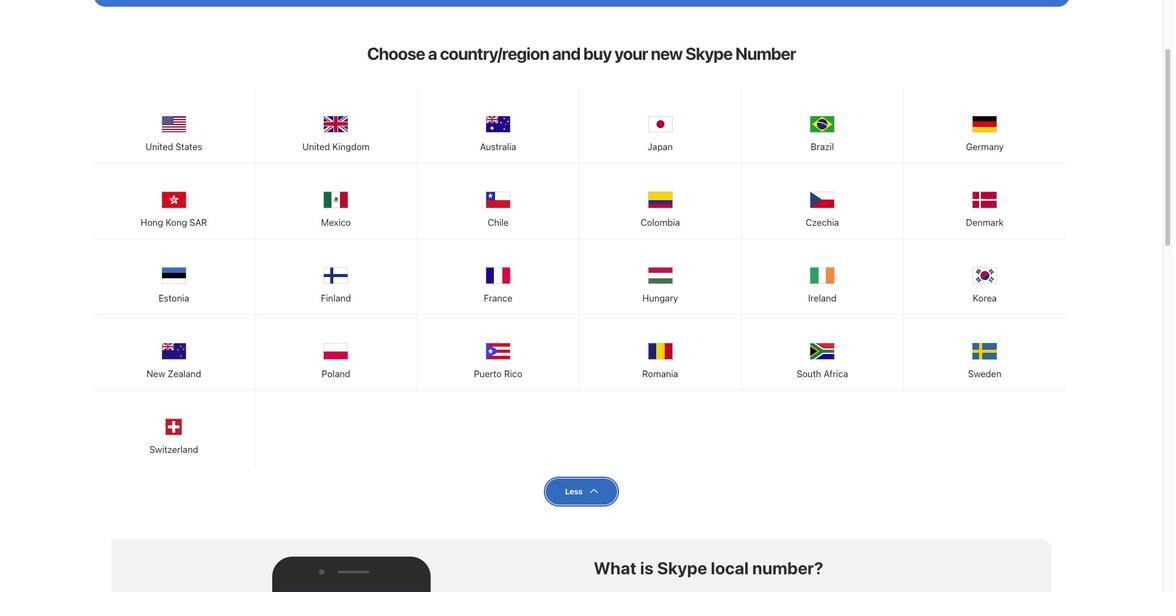Task type: describe. For each thing, give the bounding box(es) containing it.
united kingdom link
[[255, 88, 417, 161]]

chile link
[[418, 164, 579, 237]]

australia
[[480, 141, 517, 152]]

united kingdom
[[303, 141, 370, 152]]

sar
[[190, 217, 207, 228]]

a
[[428, 43, 437, 64]]

new
[[147, 368, 165, 379]]

denmark link
[[904, 164, 1067, 237]]

france link
[[418, 240, 579, 313]]

finland link
[[255, 240, 417, 313]]

hungary link
[[580, 240, 741, 313]]

less
[[565, 487, 583, 497]]

country/region
[[440, 43, 549, 64]]

co image
[[648, 188, 673, 213]]

denmark
[[967, 217, 1004, 228]]

brazil link
[[742, 88, 904, 161]]

hong kong sar
[[141, 217, 207, 228]]

australia link
[[418, 88, 579, 161]]

finland
[[321, 293, 351, 304]]

new zealand
[[147, 368, 201, 379]]

choose a country/region and buy your new skype number element
[[93, 88, 1070, 467]]

ireland link
[[742, 240, 904, 313]]

dk image
[[973, 188, 998, 213]]

number
[[736, 43, 796, 64]]

mexico
[[321, 217, 351, 228]]

fr image
[[486, 264, 511, 288]]

hong kong sar link
[[93, 164, 255, 237]]

puerto rico link
[[418, 315, 579, 389]]

south
[[797, 368, 822, 379]]

mexico link
[[255, 164, 417, 237]]

us image
[[162, 113, 186, 137]]

united for united states
[[146, 141, 173, 152]]

colombia link
[[580, 164, 741, 237]]

local
[[711, 558, 749, 579]]

number?
[[753, 558, 824, 579]]

estonia
[[159, 293, 189, 304]]

romania
[[643, 368, 679, 379]]

estonia link
[[93, 240, 255, 313]]

gb image
[[324, 113, 348, 137]]

ro image
[[648, 340, 673, 364]]

cz image
[[811, 188, 835, 213]]

is
[[641, 558, 654, 579]]

jp image
[[648, 113, 673, 137]]

sweden link
[[904, 315, 1067, 389]]

and
[[552, 43, 581, 64]]

japan
[[648, 141, 673, 152]]

what
[[594, 558, 637, 579]]

ch image
[[162, 415, 186, 440]]

ireland
[[809, 293, 837, 304]]

your
[[615, 43, 648, 64]]

switzerland link
[[93, 391, 255, 464]]

za image
[[811, 340, 835, 364]]

poland link
[[255, 315, 417, 389]]

states
[[176, 141, 202, 152]]

zealand
[[168, 368, 201, 379]]



Task type: vqa. For each thing, say whether or not it's contained in the screenshot.
The Footer Resource Links element
no



Task type: locate. For each thing, give the bounding box(es) containing it.
france
[[484, 293, 513, 304]]

south africa
[[797, 368, 849, 379]]

de image
[[973, 113, 998, 137]]

pr image
[[486, 340, 511, 364]]

colombia
[[641, 217, 680, 228]]

germany
[[966, 141, 1004, 152]]

0 horizontal spatial united
[[146, 141, 173, 152]]

cl image
[[486, 188, 511, 213]]

skype right new
[[686, 43, 733, 64]]

south africa link
[[742, 315, 904, 389]]

sweden
[[969, 368, 1002, 379]]

hong
[[141, 217, 163, 228]]

ee image
[[162, 264, 186, 288]]

japan link
[[580, 88, 741, 161]]

kingdom
[[333, 141, 370, 152]]

au image
[[486, 113, 511, 137]]

africa
[[824, 368, 849, 379]]

hungary
[[643, 293, 678, 304]]

united states link
[[93, 88, 255, 161]]

brazil
[[811, 141, 834, 152]]

czechia link
[[742, 164, 904, 237]]

new
[[651, 43, 683, 64]]

poland
[[322, 368, 350, 379]]

kr image
[[973, 264, 998, 288]]

chile
[[488, 217, 509, 228]]

united down us icon
[[146, 141, 173, 152]]

1 horizontal spatial united
[[303, 141, 330, 152]]

germany link
[[904, 88, 1067, 161]]

hu image
[[648, 264, 673, 288]]

united
[[146, 141, 173, 152], [303, 141, 330, 152]]

korea
[[973, 293, 997, 304]]

choose a country/region and buy your new skype number
[[367, 43, 796, 64]]

1 vertical spatial skype
[[658, 558, 708, 579]]

ie image
[[811, 264, 835, 288]]

nz image
[[162, 340, 186, 364]]

1 united from the left
[[146, 141, 173, 152]]

hk image
[[162, 188, 186, 213]]

2 united from the left
[[303, 141, 330, 152]]

0 vertical spatial skype
[[686, 43, 733, 64]]

czechia
[[806, 217, 840, 228]]

mx image
[[324, 188, 348, 213]]

puerto
[[474, 368, 502, 379]]

skype
[[686, 43, 733, 64], [658, 558, 708, 579]]

united inside "link"
[[303, 141, 330, 152]]

puerto rico
[[474, 368, 523, 379]]

new zealand link
[[93, 315, 255, 389]]

united for united kingdom
[[303, 141, 330, 152]]

switzerland
[[150, 444, 198, 455]]

pl image
[[324, 340, 348, 364]]

fi image
[[324, 264, 348, 288]]

rico
[[504, 368, 523, 379]]

skype right is
[[658, 558, 708, 579]]

united down gb icon
[[303, 141, 330, 152]]

korea link
[[904, 240, 1067, 313]]

less button
[[546, 479, 618, 505]]

buy
[[584, 43, 612, 64]]

united states
[[146, 141, 202, 152]]

kong
[[166, 217, 187, 228]]

se image
[[973, 340, 998, 364]]

choose
[[367, 43, 425, 64]]

br image
[[811, 113, 835, 137]]

what is skype local number?
[[594, 558, 824, 579]]

romania link
[[580, 315, 741, 389]]



